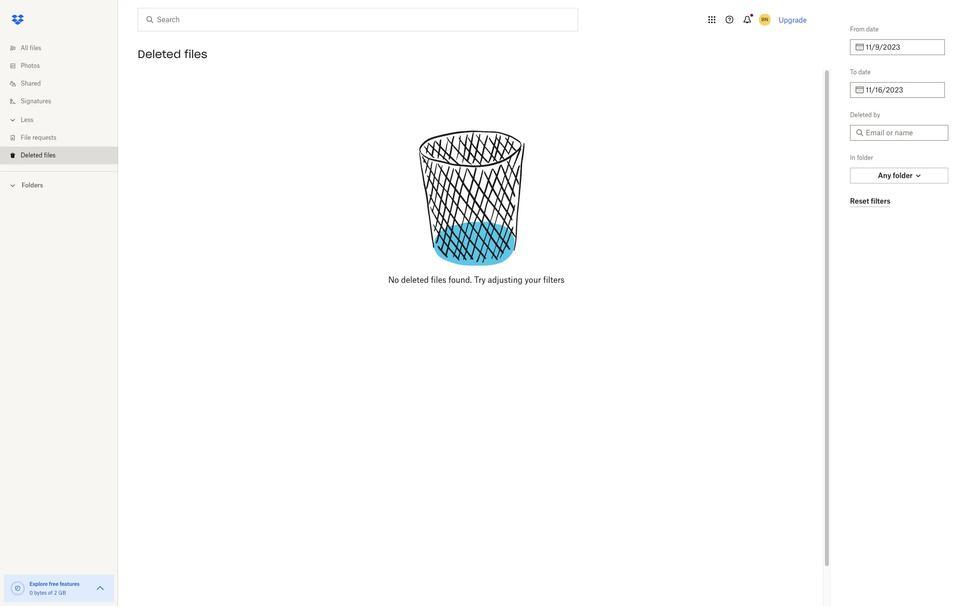 Task type: locate. For each thing, give the bounding box(es) containing it.
free
[[49, 581, 59, 587]]

1 horizontal spatial folder
[[894, 171, 913, 180]]

less
[[21, 116, 33, 124]]

date right from
[[867, 26, 879, 33]]

folder for in folder
[[858, 154, 874, 161]]

deleted files
[[138, 47, 208, 61], [21, 152, 56, 159]]

1 vertical spatial deleted files
[[21, 152, 56, 159]]

quota usage element
[[10, 581, 26, 596]]

list containing all files
[[0, 33, 118, 171]]

filters inside reset filters button
[[872, 197, 891, 205]]

any
[[879, 171, 892, 180]]

0 horizontal spatial folder
[[858, 154, 874, 161]]

explore
[[30, 581, 48, 587]]

1 vertical spatial deleted
[[851, 111, 873, 119]]

0 vertical spatial date
[[867, 26, 879, 33]]

features
[[60, 581, 80, 587]]

0 horizontal spatial filters
[[544, 275, 565, 285]]

by
[[874, 111, 881, 119]]

date
[[867, 26, 879, 33], [859, 68, 871, 76]]

all files link
[[8, 39, 118, 57]]

1 horizontal spatial filters
[[872, 197, 891, 205]]

0 vertical spatial filters
[[872, 197, 891, 205]]

0
[[30, 590, 33, 596]]

list
[[0, 33, 118, 171]]

shared link
[[8, 75, 118, 93]]

filters right reset
[[872, 197, 891, 205]]

deleted files link
[[8, 147, 118, 164]]

in folder
[[851, 154, 874, 161]]

photos link
[[8, 57, 118, 75]]

from date
[[851, 26, 879, 33]]

0 horizontal spatial deleted files
[[21, 152, 56, 159]]

2
[[54, 590, 57, 596]]

0 vertical spatial deleted
[[138, 47, 181, 61]]

1 vertical spatial date
[[859, 68, 871, 76]]

any folder button
[[851, 168, 949, 184]]

0 vertical spatial deleted files
[[138, 47, 208, 61]]

to date
[[851, 68, 871, 76]]

folder
[[858, 154, 874, 161], [894, 171, 913, 180]]

all files
[[21, 44, 41, 52]]

folder for any folder
[[894, 171, 913, 180]]

signatures
[[21, 97, 51, 105]]

filters
[[872, 197, 891, 205], [544, 275, 565, 285]]

of
[[48, 590, 53, 596]]

deleted
[[138, 47, 181, 61], [851, 111, 873, 119], [21, 152, 42, 159]]

1 vertical spatial filters
[[544, 275, 565, 285]]

dropbox image
[[8, 10, 28, 30]]

date right to
[[859, 68, 871, 76]]

2 vertical spatial deleted
[[21, 152, 42, 159]]

folder inside button
[[894, 171, 913, 180]]

file requests
[[21, 134, 56, 141]]

1 horizontal spatial deleted files
[[138, 47, 208, 61]]

files
[[30, 44, 41, 52], [184, 47, 208, 61], [44, 152, 56, 159], [431, 275, 447, 285]]

0 vertical spatial folder
[[858, 154, 874, 161]]

folder right any
[[894, 171, 913, 180]]

from
[[851, 26, 865, 33]]

upgrade link
[[779, 15, 807, 24]]

date for to date
[[859, 68, 871, 76]]

no
[[389, 275, 399, 285]]

signatures link
[[8, 93, 118, 110]]

Search text field
[[157, 14, 558, 25]]

1 vertical spatial folder
[[894, 171, 913, 180]]

filters right your
[[544, 275, 565, 285]]

0 horizontal spatial deleted
[[21, 152, 42, 159]]

folders
[[22, 182, 43, 189]]

deleted inside deleted files link
[[21, 152, 42, 159]]

folder right in
[[858, 154, 874, 161]]



Task type: vqa. For each thing, say whether or not it's contained in the screenshot.
an to the top
no



Task type: describe. For each thing, give the bounding box(es) containing it.
deleted files list item
[[0, 147, 118, 164]]

1 horizontal spatial deleted
[[138, 47, 181, 61]]

any folder
[[879, 171, 913, 180]]

reset filters button
[[851, 195, 891, 207]]

no deleted files found. try adjusting your filters
[[389, 275, 565, 285]]

bytes
[[34, 590, 47, 596]]

bn button
[[758, 12, 773, 28]]

Deleted by text field
[[866, 127, 943, 138]]

gb
[[58, 590, 66, 596]]

bn
[[762, 16, 769, 23]]

files inside deleted files link
[[44, 152, 56, 159]]

all
[[21, 44, 28, 52]]

in
[[851, 154, 856, 161]]

files inside all files link
[[30, 44, 41, 52]]

folders button
[[0, 178, 118, 192]]

less image
[[8, 115, 18, 125]]

to
[[851, 68, 857, 76]]

photos
[[21, 62, 40, 69]]

2 horizontal spatial deleted
[[851, 111, 873, 119]]

deleted by
[[851, 111, 881, 119]]

try
[[474, 275, 486, 285]]

From date text field
[[866, 42, 940, 53]]

requests
[[32, 134, 56, 141]]

upgrade
[[779, 15, 807, 24]]

file requests link
[[8, 129, 118, 147]]

shared
[[21, 80, 41, 87]]

file
[[21, 134, 31, 141]]

reset filters
[[851, 197, 891, 205]]

your
[[525, 275, 542, 285]]

deleted files inside list item
[[21, 152, 56, 159]]

explore free features 0 bytes of 2 gb
[[30, 581, 80, 596]]

found.
[[449, 275, 472, 285]]

reset
[[851, 197, 870, 205]]

adjusting
[[488, 275, 523, 285]]

date for from date
[[867, 26, 879, 33]]

To date text field
[[866, 85, 940, 95]]

deleted
[[401, 275, 429, 285]]



